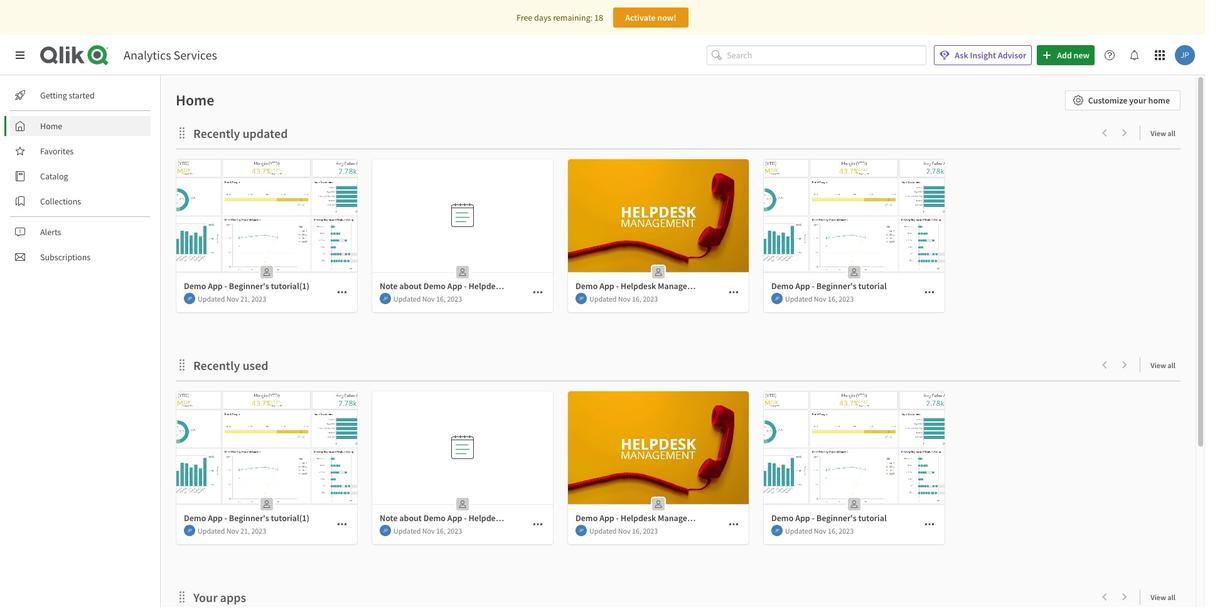 Task type: describe. For each thing, give the bounding box(es) containing it.
personal element for more actions icon for demo app - helpdesk management
[[648, 262, 668, 282]]

updated nov 16, 2023 link for used
[[372, 392, 553, 545]]

updated nov 21, 2023 for used
[[198, 526, 266, 536]]

subscriptions link
[[10, 247, 151, 267]]

add new button
[[1037, 45, 1095, 65]]

getting started
[[40, 90, 95, 101]]

tutorial for updated
[[858, 281, 887, 292]]

customize your home button
[[1065, 90, 1181, 110]]

activate
[[625, 12, 656, 23]]

activate now! link
[[613, 8, 688, 28]]

demo app - beginner's tutorial(1) for updated
[[184, 281, 309, 292]]

more actions image for demo app - beginner's tutorial
[[925, 287, 935, 298]]

add
[[1057, 50, 1072, 61]]

days
[[534, 12, 551, 23]]

james peterson image for more actions image associated with demo app - helpdesk management
[[576, 525, 587, 537]]

view for recently updated
[[1151, 129, 1166, 138]]

getting
[[40, 90, 67, 101]]

demo app - beginner's tutorial(1) for used
[[184, 513, 309, 524]]

now!
[[657, 12, 676, 23]]

personal element for more actions icon associated with demo app - beginner's tutorial
[[844, 495, 864, 515]]

add new
[[1057, 50, 1090, 61]]

home main content
[[156, 75, 1205, 608]]

searchbar element
[[707, 45, 927, 65]]

Search text field
[[727, 45, 927, 65]]

new
[[1074, 50, 1090, 61]]

analytics services element
[[124, 47, 217, 63]]

more actions image for demo app - beginner's tutorial(1)
[[337, 287, 347, 298]]

demo app - helpdesk management for recently used
[[576, 513, 707, 524]]

personal element for demo app - beginner's tutorial more actions image
[[844, 262, 864, 282]]

home
[[1148, 95, 1170, 106]]

all for your apps
[[1168, 593, 1176, 603]]

updated nov 21, 2023 for updated
[[198, 294, 266, 303]]

view all for recently updated
[[1151, 129, 1176, 138]]

tutorial for used
[[858, 513, 887, 524]]

18
[[594, 12, 603, 23]]

your
[[193, 590, 218, 606]]

recently used link
[[193, 358, 273, 373]]

qlik sense app image for more actions icon for demo app - beginner's tutorial(1) personal "element"
[[176, 392, 357, 505]]

james peterson image for demo app - beginner's tutorial more actions image
[[771, 293, 783, 304]]

tutorial(1) for recently updated
[[271, 281, 309, 292]]

ask insight advisor button
[[934, 45, 1032, 65]]

james peterson image for demo app - beginner's tutorial(1)'s more actions image
[[184, 293, 195, 304]]

helpdesk for used
[[621, 513, 656, 524]]

updated nov 16, 2023 link for updated
[[372, 159, 553, 313]]

started
[[69, 90, 95, 101]]

recently updated link
[[193, 126, 293, 141]]

personal element for demo app - beginner's tutorial(1)'s more actions image
[[257, 262, 277, 282]]

demo for more actions icon associated with demo app - beginner's tutorial
[[771, 513, 794, 524]]

used
[[243, 358, 268, 373]]

tutorial(1) for recently used
[[271, 513, 309, 524]]

navigation pane element
[[0, 80, 160, 272]]

demo for demo app - beginner's tutorial(1)'s more actions image
[[184, 281, 206, 292]]

view all for your apps
[[1151, 593, 1176, 603]]

view all link for recently used
[[1151, 357, 1181, 373]]

free
[[517, 12, 532, 23]]

catalog
[[40, 171, 68, 182]]

favorites
[[40, 146, 74, 157]]

recently used
[[193, 358, 268, 373]]

personal element for more actions icon for demo app - beginner's tutorial(1)
[[257, 495, 277, 515]]

your apps link
[[193, 590, 251, 606]]

services
[[174, 47, 217, 63]]

collections link
[[10, 191, 151, 212]]

view all link for recently updated
[[1151, 125, 1181, 141]]



Task type: vqa. For each thing, say whether or not it's contained in the screenshot.
Updated Nov 16, 2023 link corresponding to updated
yes



Task type: locate. For each thing, give the bounding box(es) containing it.
view all for recently used
[[1151, 361, 1176, 370]]

2 view all from the top
[[1151, 361, 1176, 370]]

2 demo app - beginner's tutorial(1) from the top
[[184, 513, 309, 524]]

2 demo app - beginner's tutorial from the top
[[771, 513, 887, 524]]

0 vertical spatial all
[[1168, 129, 1176, 138]]

move collection image
[[176, 126, 188, 139], [176, 359, 188, 371], [176, 591, 188, 603]]

2 helpdesk from the top
[[621, 513, 656, 524]]

management
[[658, 281, 707, 292], [658, 513, 707, 524]]

1 vertical spatial updated nov 16, 2023 link
[[372, 392, 553, 545]]

1 21, from the top
[[240, 294, 250, 303]]

analytics services
[[124, 47, 217, 63]]

qlik sense app image for personal "element" for more actions image associated with demo app - helpdesk management
[[568, 392, 749, 505]]

2 demo app - helpdesk management from the top
[[576, 513, 707, 524]]

0 vertical spatial tutorial
[[858, 281, 887, 292]]

customize
[[1088, 95, 1128, 106]]

updated
[[198, 294, 225, 303], [394, 294, 421, 303], [589, 294, 617, 303], [785, 294, 812, 303], [198, 526, 225, 536], [394, 526, 421, 536], [589, 526, 617, 536], [785, 526, 812, 536]]

more actions image for demo app - beginner's tutorial
[[925, 520, 935, 530]]

catalog link
[[10, 166, 151, 186]]

0 vertical spatial 21,
[[240, 294, 250, 303]]

1 vertical spatial recently
[[193, 358, 240, 373]]

0 vertical spatial tutorial(1)
[[271, 281, 309, 292]]

subscriptions
[[40, 252, 91, 263]]

0 vertical spatial management
[[658, 281, 707, 292]]

1 demo app - beginner's tutorial(1) from the top
[[184, 281, 309, 292]]

2 tutorial(1) from the top
[[271, 513, 309, 524]]

move collection image left recently updated
[[176, 126, 188, 139]]

helpdesk for updated
[[621, 281, 656, 292]]

1 demo app - beginner's tutorial from the top
[[771, 281, 887, 292]]

your
[[1129, 95, 1147, 106]]

1 vertical spatial helpdesk
[[621, 513, 656, 524]]

16,
[[436, 294, 446, 303], [632, 294, 641, 303], [828, 294, 837, 303], [436, 526, 446, 536], [632, 526, 641, 536], [828, 526, 837, 536]]

ask insight advisor
[[955, 50, 1026, 61]]

0 vertical spatial move collection image
[[176, 126, 188, 139]]

2 all from the top
[[1168, 361, 1176, 370]]

your apps
[[193, 590, 246, 606]]

close sidebar menu image
[[15, 50, 25, 60]]

more actions image for demo app - beginner's tutorial(1)
[[337, 520, 347, 530]]

updated
[[243, 126, 288, 141]]

1 updated nov 16, 2023 link from the top
[[372, 159, 553, 313]]

3 view all link from the top
[[1151, 589, 1181, 605]]

demo app - beginner's tutorial for recently used
[[771, 513, 887, 524]]

1 view all from the top
[[1151, 129, 1176, 138]]

0 vertical spatial demo app - helpdesk management
[[576, 281, 707, 292]]

2 vertical spatial view all
[[1151, 593, 1176, 603]]

tutorial(1)
[[271, 281, 309, 292], [271, 513, 309, 524]]

qlik sense app image for personal "element" for demo app - beginner's tutorial more actions image
[[764, 159, 945, 272]]

1 updated nov 21, 2023 from the top
[[198, 294, 266, 303]]

demo app - beginner's tutorial
[[771, 281, 887, 292], [771, 513, 887, 524]]

21,
[[240, 294, 250, 303], [240, 526, 250, 536]]

1 vertical spatial updated nov 21, 2023
[[198, 526, 266, 536]]

21, for used
[[240, 526, 250, 536]]

2 vertical spatial all
[[1168, 593, 1176, 603]]

2 view from the top
[[1151, 361, 1166, 370]]

helpdesk
[[621, 281, 656, 292], [621, 513, 656, 524]]

1 vertical spatial demo app - beginner's tutorial
[[771, 513, 887, 524]]

alerts
[[40, 227, 61, 238]]

updated nov 21, 2023
[[198, 294, 266, 303], [198, 526, 266, 536]]

2 updated nov 16, 2023 link from the top
[[372, 392, 553, 545]]

move collection image left 'your'
[[176, 591, 188, 603]]

demo app - beginner's tutorial for recently updated
[[771, 281, 887, 292]]

demo for demo app - beginner's tutorial more actions image
[[771, 281, 794, 292]]

all
[[1168, 129, 1176, 138], [1168, 361, 1176, 370], [1168, 593, 1176, 603]]

-
[[224, 281, 227, 292], [616, 281, 619, 292], [812, 281, 815, 292], [224, 513, 227, 524], [616, 513, 619, 524], [812, 513, 815, 524]]

0 vertical spatial view all link
[[1151, 125, 1181, 141]]

0 vertical spatial view all
[[1151, 129, 1176, 138]]

recently for recently used
[[193, 358, 240, 373]]

2 21, from the top
[[240, 526, 250, 536]]

management for used
[[658, 513, 707, 524]]

james peterson image
[[1175, 45, 1195, 65], [576, 293, 587, 304], [184, 525, 195, 537], [380, 525, 391, 537]]

demo app - helpdesk management for recently updated
[[576, 281, 707, 292]]

demo
[[184, 281, 206, 292], [576, 281, 598, 292], [771, 281, 794, 292], [184, 513, 206, 524], [576, 513, 598, 524], [771, 513, 794, 524]]

qlik sense app image
[[176, 159, 357, 272], [568, 159, 749, 272], [764, 159, 945, 272], [176, 392, 357, 505], [568, 392, 749, 505], [764, 392, 945, 505]]

management for updated
[[658, 281, 707, 292]]

0 vertical spatial demo app - beginner's tutorial
[[771, 281, 887, 292]]

view for recently used
[[1151, 361, 1166, 370]]

1 vertical spatial management
[[658, 513, 707, 524]]

home inside main content
[[176, 90, 214, 110]]

1 vertical spatial view all
[[1151, 361, 1176, 370]]

james peterson element
[[184, 293, 195, 304], [380, 293, 391, 304], [576, 293, 587, 304], [771, 293, 783, 304], [184, 525, 195, 537], [380, 525, 391, 537], [576, 525, 587, 537], [771, 525, 783, 537]]

1 vertical spatial demo app - beginner's tutorial(1)
[[184, 513, 309, 524]]

1 vertical spatial view all link
[[1151, 357, 1181, 373]]

1 management from the top
[[658, 281, 707, 292]]

qlik sense app image for more actions icon associated with demo app - beginner's tutorial's personal "element"
[[764, 392, 945, 505]]

qlik sense app image for demo app - beginner's tutorial(1)'s more actions image personal "element"
[[176, 159, 357, 272]]

1 all from the top
[[1168, 129, 1176, 138]]

more actions image for demo app - helpdesk management
[[729, 520, 739, 530]]

updated nov 16, 2023 link
[[372, 159, 553, 313], [372, 392, 553, 545]]

2 management from the top
[[658, 513, 707, 524]]

21, for updated
[[240, 294, 250, 303]]

alerts link
[[10, 222, 151, 242]]

2 tutorial from the top
[[858, 513, 887, 524]]

1 demo app - helpdesk management from the top
[[576, 281, 707, 292]]

0 horizontal spatial home
[[40, 121, 62, 132]]

more actions image
[[337, 287, 347, 298], [533, 287, 543, 298], [925, 287, 935, 298], [729, 520, 739, 530]]

home inside "navigation pane" element
[[40, 121, 62, 132]]

1 vertical spatial tutorial
[[858, 513, 887, 524]]

home down services
[[176, 90, 214, 110]]

move collection image for your apps
[[176, 591, 188, 603]]

personal element
[[257, 262, 277, 282], [453, 262, 473, 282], [648, 262, 668, 282], [844, 262, 864, 282], [257, 495, 277, 515], [453, 495, 473, 515], [648, 495, 668, 515], [844, 495, 864, 515]]

view all link for your apps
[[1151, 589, 1181, 605]]

2 vertical spatial view
[[1151, 593, 1166, 603]]

1 vertical spatial view
[[1151, 361, 1166, 370]]

0 vertical spatial view
[[1151, 129, 1166, 138]]

tutorial
[[858, 281, 887, 292], [858, 513, 887, 524]]

recently for recently updated
[[193, 126, 240, 141]]

1 horizontal spatial home
[[176, 90, 214, 110]]

all for recently used
[[1168, 361, 1176, 370]]

2023
[[251, 294, 266, 303], [447, 294, 462, 303], [643, 294, 658, 303], [839, 294, 854, 303], [251, 526, 266, 536], [447, 526, 462, 536], [643, 526, 658, 536], [839, 526, 854, 536]]

view for your apps
[[1151, 593, 1166, 603]]

move collection image left 'recently used'
[[176, 359, 188, 371]]

1 vertical spatial all
[[1168, 361, 1176, 370]]

personal element for more actions image associated with demo app - helpdesk management
[[648, 495, 668, 515]]

2 updated nov 21, 2023 from the top
[[198, 526, 266, 536]]

advisor
[[998, 50, 1026, 61]]

recently left updated
[[193, 126, 240, 141]]

favorites link
[[10, 141, 151, 161]]

recently left used
[[193, 358, 240, 373]]

1 tutorial from the top
[[858, 281, 887, 292]]

2 vertical spatial move collection image
[[176, 591, 188, 603]]

2 vertical spatial view all link
[[1151, 589, 1181, 605]]

free days remaining: 18
[[517, 12, 603, 23]]

2 view all link from the top
[[1151, 357, 1181, 373]]

0 vertical spatial updated nov 16, 2023 link
[[372, 159, 553, 313]]

customize your home
[[1088, 95, 1170, 106]]

1 vertical spatial demo app - helpdesk management
[[576, 513, 707, 524]]

3 all from the top
[[1168, 593, 1176, 603]]

1 helpdesk from the top
[[621, 281, 656, 292]]

updated nov 16, 2023
[[394, 294, 462, 303], [589, 294, 658, 303], [785, 294, 854, 303], [394, 526, 462, 536], [589, 526, 658, 536], [785, 526, 854, 536]]

insight
[[970, 50, 996, 61]]

home link
[[10, 116, 151, 136]]

view all link
[[1151, 125, 1181, 141], [1151, 357, 1181, 373], [1151, 589, 1181, 605]]

demo app - helpdesk management
[[576, 281, 707, 292], [576, 513, 707, 524]]

1 tutorial(1) from the top
[[271, 281, 309, 292]]

3 view from the top
[[1151, 593, 1166, 603]]

move collection image for recently updated
[[176, 126, 188, 139]]

home up favorites
[[40, 121, 62, 132]]

qlik sense app image for personal "element" for more actions icon for demo app - helpdesk management
[[568, 159, 749, 272]]

demo for more actions icon for demo app - beginner's tutorial(1)
[[184, 513, 206, 524]]

1 vertical spatial tutorial(1)
[[271, 513, 309, 524]]

more actions image
[[729, 287, 739, 298], [337, 520, 347, 530], [533, 520, 543, 530], [925, 520, 935, 530]]

collections
[[40, 196, 81, 207]]

demo for more actions image associated with demo app - helpdesk management
[[576, 513, 598, 524]]

app
[[208, 281, 223, 292], [599, 281, 614, 292], [795, 281, 810, 292], [208, 513, 223, 524], [599, 513, 614, 524], [795, 513, 810, 524]]

demo app - beginner's tutorial(1)
[[184, 281, 309, 292], [184, 513, 309, 524]]

1 vertical spatial home
[[40, 121, 62, 132]]

remaining:
[[553, 12, 593, 23]]

view
[[1151, 129, 1166, 138], [1151, 361, 1166, 370], [1151, 593, 1166, 603]]

3 view all from the top
[[1151, 593, 1176, 603]]

1 view all link from the top
[[1151, 125, 1181, 141]]

recently
[[193, 126, 240, 141], [193, 358, 240, 373]]

analytics
[[124, 47, 171, 63]]

demo for more actions icon for demo app - helpdesk management
[[576, 281, 598, 292]]

view all
[[1151, 129, 1176, 138], [1151, 361, 1176, 370], [1151, 593, 1176, 603]]

move collection image for recently used
[[176, 359, 188, 371]]

apps
[[220, 590, 246, 606]]

james peterson image
[[184, 293, 195, 304], [380, 293, 391, 304], [771, 293, 783, 304], [576, 525, 587, 537], [771, 525, 783, 537]]

1 vertical spatial move collection image
[[176, 359, 188, 371]]

home
[[176, 90, 214, 110], [40, 121, 62, 132]]

0 vertical spatial home
[[176, 90, 214, 110]]

more actions image for demo app - helpdesk management
[[729, 287, 739, 298]]

all for recently updated
[[1168, 129, 1176, 138]]

recently updated
[[193, 126, 288, 141]]

ask
[[955, 50, 968, 61]]

activate now!
[[625, 12, 676, 23]]

0 vertical spatial demo app - beginner's tutorial(1)
[[184, 281, 309, 292]]

1 view from the top
[[1151, 129, 1166, 138]]

0 vertical spatial recently
[[193, 126, 240, 141]]

getting started link
[[10, 85, 151, 105]]

beginner's
[[229, 281, 269, 292], [816, 281, 857, 292], [229, 513, 269, 524], [816, 513, 857, 524]]

0 vertical spatial helpdesk
[[621, 281, 656, 292]]

nov
[[226, 294, 239, 303], [422, 294, 435, 303], [618, 294, 631, 303], [814, 294, 826, 303], [226, 526, 239, 536], [422, 526, 435, 536], [618, 526, 631, 536], [814, 526, 826, 536]]

1 vertical spatial 21,
[[240, 526, 250, 536]]

0 vertical spatial updated nov 21, 2023
[[198, 294, 266, 303]]



